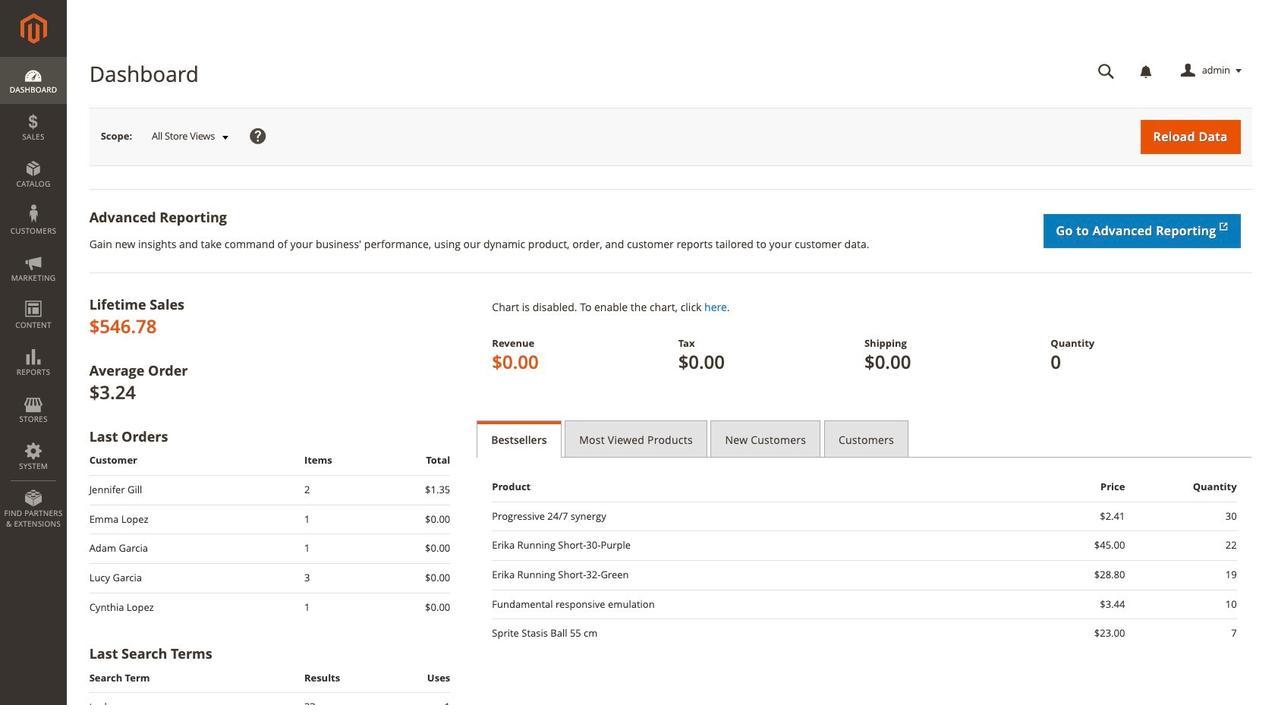 Task type: describe. For each thing, give the bounding box(es) containing it.
magento admin panel image
[[20, 13, 47, 44]]



Task type: locate. For each thing, give the bounding box(es) containing it.
tab
[[824, 420, 909, 458]]

menu bar
[[0, 57, 67, 537]]

None text field
[[1088, 58, 1125, 84]]

tab list
[[477, 420, 1252, 458]]



